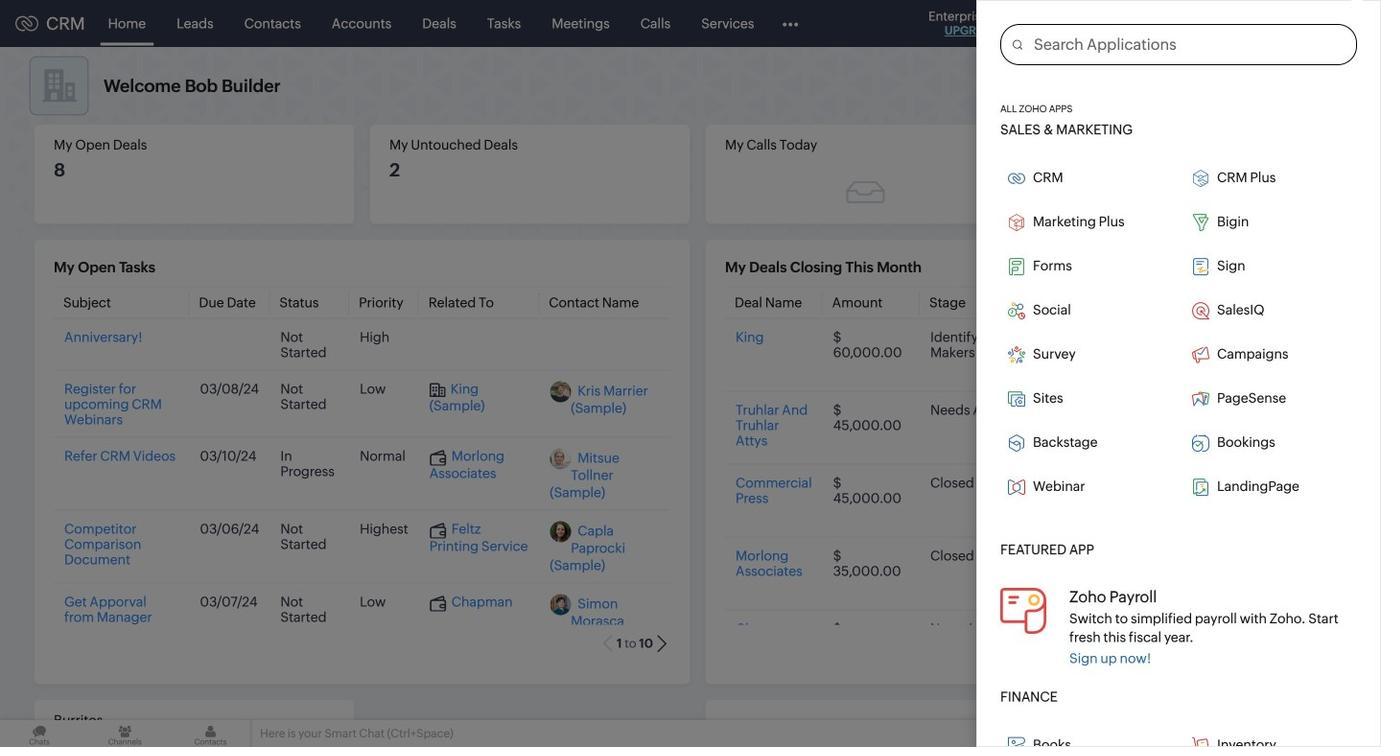 Task type: describe. For each thing, give the bounding box(es) containing it.
logo image
[[15, 16, 38, 31]]

contacts image
[[171, 721, 250, 748]]

create menu element
[[1044, 0, 1091, 47]]

search image
[[1103, 15, 1119, 32]]

Search Applications text field
[[1023, 25, 1357, 64]]

chats image
[[0, 721, 79, 748]]

search element
[[1091, 0, 1131, 47]]



Task type: locate. For each thing, give the bounding box(es) containing it.
create menu image
[[1056, 12, 1080, 35]]

channels image
[[86, 721, 164, 748]]

zoho payroll image
[[1001, 588, 1047, 634]]



Task type: vqa. For each thing, say whether or not it's contained in the screenshot.
LEADS "LINK"
no



